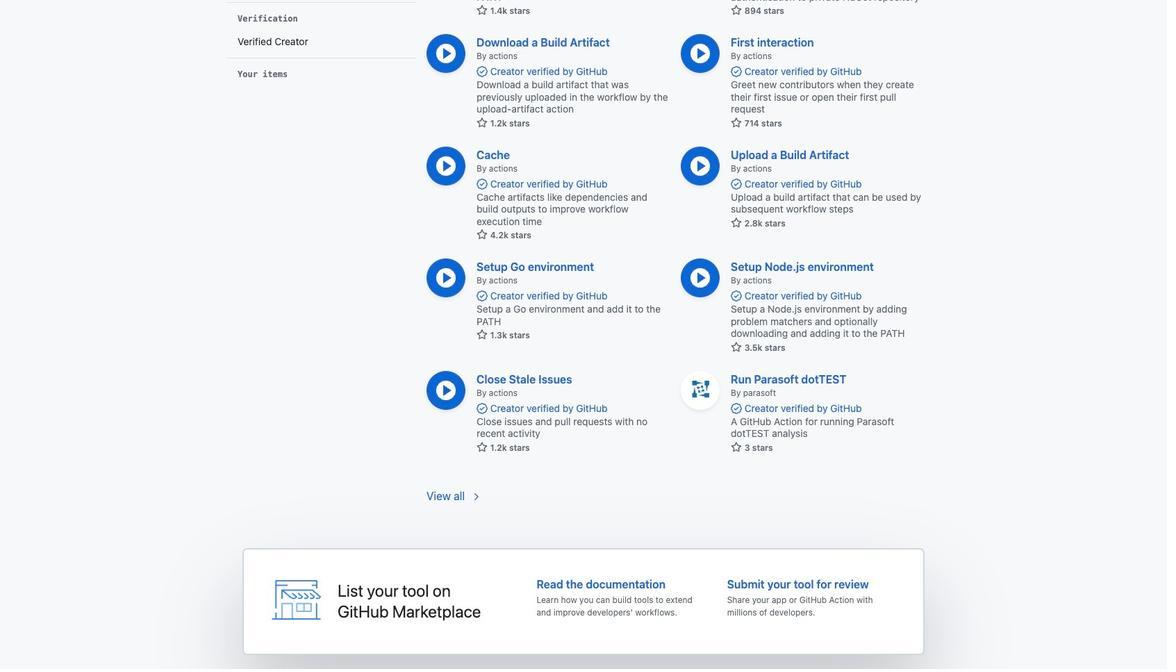Task type: vqa. For each thing, say whether or not it's contained in the screenshot.
Developer
no



Task type: locate. For each thing, give the bounding box(es) containing it.
3 verified image from the top
[[731, 403, 742, 414]]

list
[[232, 30, 410, 52]]

2 verified image from the top
[[731, 178, 742, 189]]

verified image
[[731, 66, 742, 77], [731, 178, 742, 189], [731, 403, 742, 414]]

star image
[[477, 5, 488, 16], [477, 117, 488, 128], [731, 117, 742, 128], [731, 217, 742, 228], [731, 341, 742, 353]]

1 verified image from the top
[[731, 66, 742, 77]]

1 vertical spatial verified image
[[731, 178, 742, 189]]

star image
[[731, 5, 742, 16], [477, 229, 488, 240], [477, 329, 488, 340], [477, 442, 488, 453], [731, 442, 742, 453]]

2 vertical spatial verified image
[[731, 403, 742, 414]]

verified image
[[477, 66, 488, 77], [477, 178, 488, 189], [477, 290, 488, 302], [731, 290, 742, 302], [477, 403, 488, 414]]

0 vertical spatial verified image
[[731, 66, 742, 77]]

view all actions listings image
[[471, 491, 482, 502]]



